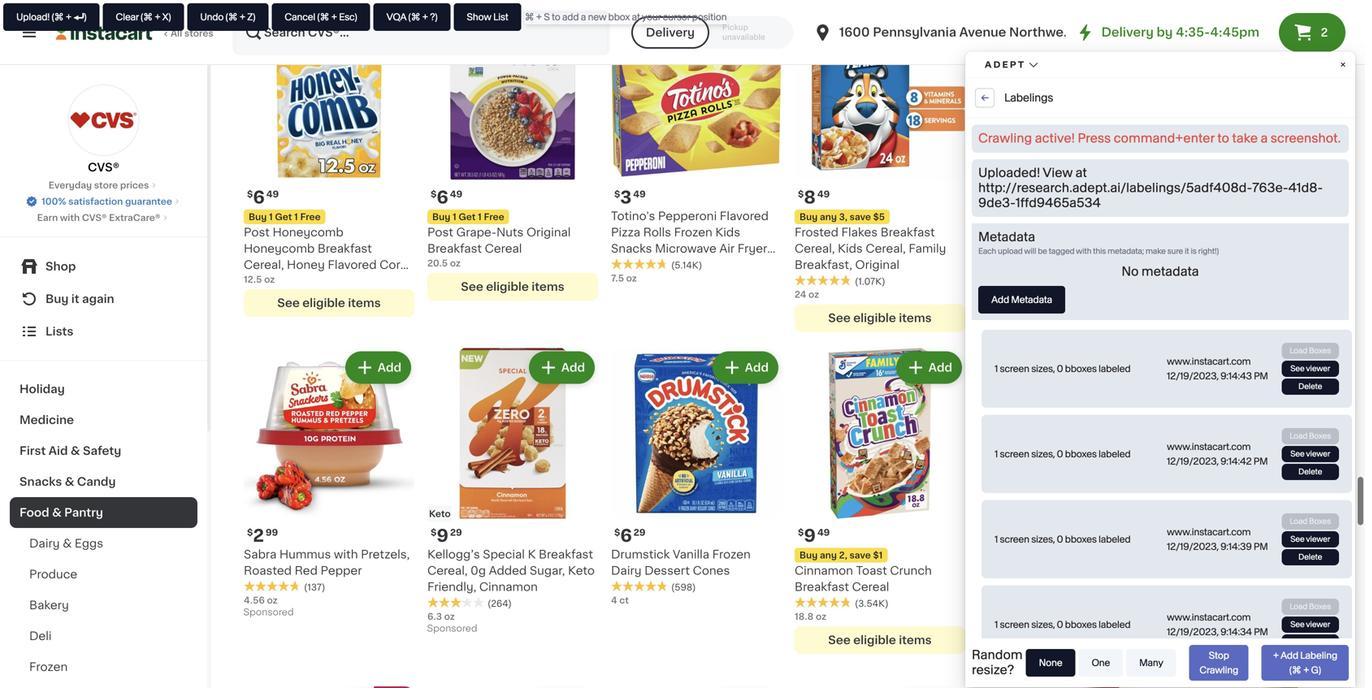 Task type: vqa. For each thing, say whether or not it's contained in the screenshot.
size
yes



Task type: locate. For each thing, give the bounding box(es) containing it.
see down post grape-nuts original breakfast cereal 20.5 oz
[[461, 296, 483, 307]]

see eligible items inside product "group"
[[828, 327, 932, 338]]

breakfast inside frosted flakes breakfast cereal, kids cereal, family breakfast, original
[[881, 241, 935, 253]]

49 inside the '$ 9 49'
[[818, 543, 830, 552]]

oz right 18.8
[[816, 627, 827, 636]]

any left 3, at the top right of the page
[[820, 227, 837, 236]]

0 horizontal spatial cereal
[[485, 257, 522, 269]]

see for frosted flakes breakfast cereal, kids cereal, family breakfast, original
[[828, 327, 851, 338]]

0 vertical spatial dairy
[[29, 538, 60, 549]]

0 vertical spatial $ 4 99
[[982, 203, 1014, 220]]

keto right sugar,
[[568, 580, 595, 591]]

oz right 6.3
[[444, 627, 455, 636]]

frosted for buy any 2, save $0.50
[[978, 274, 1022, 285]]

0 vertical spatial foods,
[[1036, 257, 1074, 269]]

save up flakes
[[850, 227, 871, 236]]

kellogg's special k breakfast cereal, 0g added sugar, keto friendly, cinnamon
[[427, 563, 595, 607]]

see down the cookies
[[1012, 327, 1034, 338]]

0 horizontal spatial ct
[[987, 305, 996, 313]]

2 vertical spatial frosted
[[1162, 612, 1206, 624]]

$ 6 49 for post grape-nuts original breakfast cereal
[[431, 203, 463, 220]]

free
[[300, 227, 321, 236], [484, 227, 504, 236]]

9 up the buy any 2, save $1
[[804, 542, 816, 559]]

7 kellogg's krave cold breakfast cereal, 7 vitamins and minerals, made with whole grain, chocolate
[[1162, 203, 1321, 285]]

1 buy 1 get 1 free from the left
[[249, 227, 321, 236]]

and inside pop-tarts toaster pastries, breakfast foods, kids snacks, frosted cookies and creme
[[1075, 274, 1096, 285]]

9 up kellogg's
[[437, 542, 449, 559]]

with down vitamins
[[1276, 257, 1300, 269]]

save for 4
[[1033, 227, 1055, 236]]

cvs® inside "link"
[[82, 213, 107, 222]]

tarts for buy any 2, save $0.50
[[1005, 241, 1034, 253]]

18.8
[[795, 627, 814, 636]]

see down 'kosher,'
[[277, 312, 300, 323]]

shop
[[46, 261, 76, 272]]

original right nuts
[[527, 241, 571, 253]]

0 horizontal spatial $ 4 99
[[982, 203, 1014, 220]]

post grape-nuts original breakfast cereal 20.5 oz
[[427, 241, 571, 282]]

items down post grape-nuts original breakfast cereal 20.5 oz
[[532, 296, 565, 307]]

tarts up s'mores
[[1189, 580, 1217, 591]]

with inside sabra hummus with pretzels, roasted red pepper
[[334, 563, 358, 575]]

0 horizontal spatial tarts
[[1005, 241, 1034, 253]]

delivery inside button
[[646, 27, 695, 38]]

1 vertical spatial 7
[[1262, 241, 1269, 253]]

1 vertical spatial pop-
[[1162, 580, 1189, 591]]

cvs® logo image
[[68, 85, 139, 156]]

product group
[[244, 24, 414, 331], [427, 24, 598, 315], [611, 24, 782, 299], [795, 24, 965, 346], [978, 24, 1149, 346], [1162, 24, 1333, 314], [244, 363, 414, 636], [427, 363, 598, 652], [611, 363, 782, 621], [795, 363, 965, 669], [978, 363, 1149, 621], [1162, 363, 1333, 685]]

breakfast inside pop-tarts toaster pastries, breakfast foods, kids snacks, frosted s'mores
[[1162, 596, 1217, 607]]

1 vertical spatial keto
[[568, 580, 595, 591]]

79
[[1001, 543, 1012, 552]]

0 vertical spatial with
[[60, 213, 80, 222]]

cinnamon
[[795, 580, 853, 591], [479, 596, 538, 607]]

free up nuts
[[484, 227, 504, 236]]

0 vertical spatial pastries,
[[1082, 241, 1131, 253]]

dairy inside drumstick vanilla frozen dairy dessert cones
[[611, 580, 642, 591]]

northwest
[[1009, 26, 1076, 38]]

save inside product "group"
[[850, 227, 871, 236]]

frozen down pepperoni
[[674, 241, 713, 253]]

0 vertical spatial flavored
[[720, 225, 769, 236]]

pop- inside pop-tarts toaster pastries, breakfast foods, kids snacks, frosted s'mores
[[1162, 580, 1189, 591]]

frosted
[[795, 241, 839, 253], [978, 274, 1022, 285], [1162, 612, 1206, 624]]

1 horizontal spatial buy 1 get 1 free
[[432, 227, 504, 236]]

1 horizontal spatial 4
[[1171, 542, 1183, 559]]

frosted down buy any 3, save $5
[[795, 241, 839, 253]]

any for 8
[[820, 227, 837, 236]]

product group containing 7
[[1162, 24, 1333, 314]]

& right aid
[[71, 445, 80, 457]]

ct for 4
[[1170, 643, 1180, 652]]

1 vertical spatial dairy
[[611, 580, 642, 591]]

1 vertical spatial 2
[[253, 542, 264, 559]]

breakfast
[[881, 241, 935, 253], [1162, 241, 1217, 253], [318, 257, 372, 269], [427, 257, 482, 269], [978, 257, 1033, 269], [539, 563, 593, 575], [795, 596, 849, 607], [1162, 596, 1217, 607]]

see for post honeycomb honeycomb breakfast cereal, honey flavored corn cereal, kosher, small size box
[[277, 312, 300, 323]]

breakfast up s'mores
[[1162, 596, 1217, 607]]

buy down $ 8 49 at the right top
[[800, 227, 818, 236]]

cvs® down satisfaction
[[82, 213, 107, 222]]

0 horizontal spatial with
[[60, 213, 80, 222]]

pop-tarts toaster pastries, breakfast foods, kids snacks, frosted cookies and creme
[[978, 241, 1149, 285]]

kids inside pop-tarts toaster pastries, breakfast foods, kids snacks, frosted cookies and creme
[[1077, 257, 1102, 269]]

see eligible items down (1.07k)
[[828, 327, 932, 338]]

items inside product "group"
[[899, 327, 932, 338]]

& left eggs
[[63, 538, 72, 549]]

0 vertical spatial frosted
[[795, 241, 839, 253]]

1 horizontal spatial cinnamon
[[795, 580, 853, 591]]

4 for pop-
[[1171, 542, 1183, 559]]

1 horizontal spatial pastries,
[[1265, 580, 1314, 591]]

1 horizontal spatial toaster
[[1220, 580, 1263, 591]]

0 vertical spatial ct
[[987, 305, 996, 313]]

1 horizontal spatial 7
[[1262, 241, 1269, 253]]

1 horizontal spatial delivery
[[1102, 26, 1154, 38]]

4 1 from the left
[[478, 227, 482, 236]]

1 horizontal spatial 2,
[[1023, 227, 1031, 236]]

$ inside $ 5 79
[[982, 543, 988, 552]]

★★★★★
[[611, 273, 668, 284], [611, 273, 668, 284], [1162, 273, 1219, 284], [1162, 273, 1219, 284], [795, 289, 852, 301], [795, 289, 852, 301], [978, 289, 1035, 301], [978, 289, 1035, 301], [244, 595, 301, 607], [244, 595, 301, 607], [611, 595, 668, 607], [611, 595, 668, 607], [978, 595, 1035, 607], [978, 595, 1035, 607], [427, 612, 484, 623], [427, 612, 484, 623], [795, 612, 852, 623], [795, 612, 852, 623], [1162, 628, 1219, 639], [1162, 628, 1219, 639]]

eligible down (1.07k)
[[853, 327, 896, 338]]

12.5 oz
[[244, 290, 275, 298]]

1 horizontal spatial pop-
[[1162, 580, 1189, 591]]

1 free from the left
[[300, 227, 321, 236]]

keto up the $ 9 29
[[429, 524, 451, 533]]

29 for 9
[[450, 543, 462, 552]]

flavored
[[720, 225, 769, 236], [328, 274, 377, 285]]

oz inside post grape-nuts original breakfast cereal 20.5 oz
[[450, 273, 461, 282]]

1 horizontal spatial snacks,
[[1289, 596, 1333, 607]]

post inside post grape-nuts original breakfast cereal 20.5 oz
[[427, 241, 453, 253]]

buy for pop-tarts toaster pastries, breakfast foods, kids snacks, frosted cookies and creme
[[983, 227, 1001, 236]]

1 horizontal spatial free
[[484, 227, 504, 236]]

0 horizontal spatial delivery
[[646, 27, 695, 38]]

3 1 from the left
[[453, 227, 456, 236]]

see eligible items down post grape-nuts original breakfast cereal 20.5 oz
[[461, 296, 565, 307]]

original inside frosted flakes breakfast cereal, kids cereal, family breakfast, original
[[855, 274, 900, 285]]

tarts inside pop-tarts toaster pastries, breakfast foods, kids snacks, frosted cookies and creme
[[1005, 241, 1034, 253]]

get up honey at left
[[275, 227, 292, 236]]

produce
[[29, 569, 77, 580]]

buy left $0.50 at top
[[983, 227, 1001, 236]]

0 horizontal spatial 2,
[[839, 565, 847, 574]]

0 horizontal spatial original
[[527, 241, 571, 253]]

avenue
[[960, 26, 1006, 38]]

pop- for buy any 2, save $0.50
[[978, 241, 1005, 253]]

snacks, for 4
[[1289, 596, 1333, 607]]

49 for post grape-nuts original breakfast cereal
[[450, 204, 463, 213]]

29 up drumstick
[[634, 543, 646, 552]]

99 up pop-tarts toaster pastries, breakfast foods, kids snacks, frosted s'mores
[[1185, 543, 1198, 552]]

pastries, inside pop-tarts toaster pastries, breakfast foods, kids snacks, frosted cookies and creme
[[1082, 241, 1131, 253]]

1600 pennsylvania avenue northwest
[[839, 26, 1076, 38]]

1 horizontal spatial 8
[[978, 305, 985, 313]]

size
[[366, 290, 389, 301]]

None search field
[[232, 10, 610, 55]]

8 ct for 4
[[1162, 643, 1180, 652]]

1 vertical spatial and
[[1075, 274, 1096, 285]]

1 horizontal spatial 29
[[634, 543, 646, 552]]

$ inside the $ 9 29
[[431, 543, 437, 552]]

1 9 from the left
[[437, 542, 449, 559]]

29 up kellogg's
[[450, 543, 462, 552]]

8 ct
[[978, 305, 996, 313], [1162, 643, 1180, 652]]

breakfast up 18.8 oz
[[795, 596, 849, 607]]

breakfast inside kellogg's special k breakfast cereal, 0g added sugar, keto friendly, cinnamon
[[539, 563, 593, 575]]

snacks,
[[1105, 257, 1149, 269], [1289, 596, 1333, 607]]

$ 4 99 for pop-
[[1165, 542, 1198, 559]]

post up 20.5
[[427, 241, 453, 253]]

0 horizontal spatial frosted
[[795, 241, 839, 253]]

see eligible items down the small
[[277, 312, 381, 323]]

1 vertical spatial original
[[855, 274, 900, 285]]

see eligible items button for pop-tarts toaster pastries, breakfast foods, kids snacks, frosted cookies and creme
[[978, 319, 1149, 346]]

cvs® up everyday store prices link
[[88, 162, 119, 173]]

pastries,
[[1082, 241, 1131, 253], [1265, 580, 1314, 591]]

prices
[[120, 181, 149, 190]]

buy 1 get 1 free for post grape-nuts original breakfast cereal
[[432, 227, 504, 236]]

toaster up s'mores
[[1220, 580, 1263, 591]]

oz right 4.56
[[267, 611, 278, 619]]

eligible
[[486, 296, 529, 307], [302, 312, 345, 323], [853, 327, 896, 338], [1037, 327, 1080, 338], [853, 649, 896, 661], [1221, 665, 1264, 677]]

2 vertical spatial 8
[[1162, 643, 1168, 652]]

0 horizontal spatial keto
[[429, 524, 451, 533]]

post inside post honeycomb honeycomb breakfast cereal, honey flavored corn cereal, kosher, small size box
[[244, 241, 270, 253]]

frozen inside drumstick vanilla frozen dairy dessert cones
[[712, 563, 751, 575]]

see eligible items button down "cinnamon toast crunch breakfast cereal"
[[795, 641, 965, 669]]

honeycomb
[[273, 241, 344, 253], [244, 257, 315, 269]]

cinnamon down the buy any 2, save $1
[[795, 580, 853, 591]]

0 horizontal spatial pastries,
[[1082, 241, 1131, 253]]

frozen up the cones at right bottom
[[712, 563, 751, 575]]

service type group
[[631, 16, 794, 49]]

friendly,
[[427, 596, 476, 607]]

1 horizontal spatial tarts
[[1189, 580, 1217, 591]]

snacks
[[611, 257, 652, 269], [20, 476, 62, 488]]

and left creme
[[1075, 274, 1096, 285]]

sauce
[[991, 580, 1026, 591]]

items down "crunch"
[[899, 649, 932, 661]]

oz right 20.5
[[450, 273, 461, 282]]

0 vertical spatial 2,
[[1023, 227, 1031, 236]]

see
[[461, 296, 483, 307], [277, 312, 300, 323], [828, 327, 851, 338], [1012, 327, 1034, 338], [828, 649, 851, 661], [1196, 665, 1218, 677]]

$ 4 99 for buy
[[982, 203, 1014, 220]]

meal
[[1070, 580, 1098, 591]]

0 horizontal spatial snacks
[[20, 476, 62, 488]]

see eligible items button down (1.07k)
[[795, 319, 965, 346]]

frozen down deli
[[29, 662, 68, 673]]

eligible for post grape-nuts original breakfast cereal
[[486, 296, 529, 307]]

99 up sabra
[[266, 543, 278, 552]]

flavored inside post honeycomb honeycomb breakfast cereal, honey flavored corn cereal, kosher, small size box
[[328, 274, 377, 285]]

1 vertical spatial frosted
[[978, 274, 1022, 285]]

sabra hummus with pretzels, roasted red pepper
[[244, 563, 410, 591]]

buy up 12.5 oz
[[249, 227, 267, 236]]

frosted inside pop-tarts toaster pastries, breakfast foods, kids snacks, frosted s'mores
[[1162, 612, 1206, 624]]

2, up "cinnamon toast crunch breakfast cereal"
[[839, 565, 847, 574]]

99 up buy any 2, save $0.50
[[1001, 204, 1014, 213]]

20.5
[[427, 273, 448, 282]]

0 vertical spatial cereal
[[485, 257, 522, 269]]

it
[[71, 293, 79, 305]]

eligible for pop-tarts toaster pastries, breakfast foods, kids snacks, frosted cookies and creme
[[1037, 327, 1080, 338]]

foods, up s'mores
[[1219, 596, 1258, 607]]

frosted left s'mores
[[1162, 612, 1206, 624]]

see eligible items for post honeycomb honeycomb breakfast cereal, honey flavored corn cereal, kosher, small size box
[[277, 312, 381, 323]]

see eligible items button for post honeycomb honeycomb breakfast cereal, honey flavored corn cereal, kosher, small size box
[[244, 304, 414, 331]]

lasagna
[[1037, 563, 1085, 575]]

1 horizontal spatial cereal
[[852, 596, 889, 607]]

flavored up the small
[[328, 274, 377, 285]]

0 horizontal spatial toaster
[[1036, 241, 1079, 253]]

pop- inside pop-tarts toaster pastries, breakfast foods, kids snacks, frosted cookies and creme
[[978, 241, 1005, 253]]

$ 8 49
[[798, 203, 830, 220]]

2 $ 6 49 from the left
[[431, 203, 463, 220]]

2 free from the left
[[484, 227, 504, 236]]

0 vertical spatial tarts
[[1005, 241, 1034, 253]]

1 post from the left
[[244, 241, 270, 253]]

breakfast inside "cinnamon toast crunch breakfast cereal"
[[795, 596, 849, 607]]

foods, inside pop-tarts toaster pastries, breakfast foods, kids snacks, frosted s'mores
[[1219, 596, 1258, 607]]

1 horizontal spatial flavored
[[720, 225, 769, 236]]

0 horizontal spatial dairy
[[29, 538, 60, 549]]

breakfast up sugar,
[[539, 563, 593, 575]]

buy 1 get 1 free up grape-
[[432, 227, 504, 236]]

9 for kellogg's
[[437, 542, 449, 559]]

dairy
[[29, 538, 60, 549], [611, 580, 642, 591]]

$
[[247, 204, 253, 213], [431, 204, 437, 213], [614, 204, 620, 213], [798, 204, 804, 213], [982, 204, 988, 213], [247, 543, 253, 552], [431, 543, 437, 552], [614, 543, 620, 552], [798, 543, 804, 552], [982, 543, 988, 552], [1165, 543, 1171, 552]]

first aid & safety link
[[10, 436, 197, 466]]

frozen down lasagna
[[1029, 580, 1067, 591]]

0 vertical spatial snacks
[[611, 257, 652, 269]]

breakfast up the family
[[881, 241, 935, 253]]

99 for buy
[[1001, 204, 1014, 213]]

1 vertical spatial cereal
[[852, 596, 889, 607]]

snacks up ready at the left top
[[611, 257, 652, 269]]

1 29 from the left
[[450, 543, 462, 552]]

produce link
[[10, 559, 197, 590]]

& right food
[[52, 507, 62, 518]]

items down creme
[[1083, 327, 1116, 338]]

3
[[620, 203, 632, 220]]

bakery
[[29, 600, 69, 611]]

0 vertical spatial cinnamon
[[795, 580, 853, 591]]

6 for post grape-nuts original breakfast cereal
[[437, 203, 448, 220]]

items down the family
[[899, 327, 932, 338]]

toaster
[[1036, 241, 1079, 253], [1220, 580, 1263, 591]]

eligible down "cinnamon toast crunch breakfast cereal"
[[853, 649, 896, 661]]

99 inside $ 2 99
[[266, 543, 278, 552]]

0 horizontal spatial snacks,
[[1105, 257, 1149, 269]]

0 horizontal spatial flavored
[[328, 274, 377, 285]]

12.5
[[244, 290, 262, 298]]

8
[[804, 203, 816, 220], [978, 305, 985, 313], [1162, 643, 1168, 652]]

oz right '12.5' in the left of the page
[[264, 290, 275, 298]]

(83)
[[1039, 292, 1057, 300]]

2 29 from the left
[[634, 543, 646, 552]]

0 horizontal spatial 29
[[450, 543, 462, 552]]

1 horizontal spatial post
[[427, 241, 453, 253]]

1 vertical spatial toaster
[[1220, 580, 1263, 591]]

1 vertical spatial cinnamon
[[479, 596, 538, 607]]

with
[[60, 213, 80, 222], [1276, 257, 1300, 269], [334, 563, 358, 575]]

4.56 oz
[[244, 611, 278, 619]]

toaster inside pop-tarts toaster pastries, breakfast foods, kids snacks, frosted cookies and creme
[[1036, 241, 1079, 253]]

1 vertical spatial pastries,
[[1265, 580, 1314, 591]]

any inside product "group"
[[820, 227, 837, 236]]

2 get from the left
[[459, 227, 476, 236]]

any left $0.50 at top
[[1004, 227, 1021, 236]]

$ 6 49 for post honeycomb honeycomb breakfast cereal, honey flavored corn cereal, kosher, small size box
[[247, 203, 279, 220]]

ready
[[611, 274, 648, 285]]

0 vertical spatial 2
[[1321, 27, 1328, 38]]

eligible down (83)
[[1037, 327, 1080, 338]]

eligible down post grape-nuts original breakfast cereal 20.5 oz
[[486, 296, 529, 307]]

pop-tarts toaster pastries, breakfast foods, kids snacks, frosted s'mores
[[1162, 580, 1333, 624]]

0 horizontal spatial 8
[[804, 203, 816, 220]]

added
[[489, 580, 527, 591]]

all stores
[[171, 29, 213, 38]]

pastries, for buy any 2, save $0.50
[[1082, 241, 1131, 253]]

original
[[527, 241, 571, 253], [855, 274, 900, 285]]

0 horizontal spatial cinnamon
[[479, 596, 538, 607]]

29
[[450, 543, 462, 552], [634, 543, 646, 552]]

buy left it on the left of page
[[46, 293, 69, 305]]

0 vertical spatial toaster
[[1036, 241, 1079, 253]]

0 vertical spatial original
[[527, 241, 571, 253]]

fryer
[[738, 257, 767, 269]]

snacks up food
[[20, 476, 62, 488]]

0 vertical spatial and
[[1162, 257, 1184, 269]]

buy inside product "group"
[[800, 227, 818, 236]]

snacks, inside pop-tarts toaster pastries, breakfast foods, kids snacks, frosted s'mores
[[1289, 596, 1333, 607]]

2 horizontal spatial frosted
[[1162, 612, 1206, 624]]

2 9 from the left
[[804, 542, 816, 559]]

get up grape-
[[459, 227, 476, 236]]

satisfaction
[[68, 197, 123, 206]]

1 horizontal spatial frosted
[[978, 274, 1022, 285]]

1 $ 6 49 from the left
[[247, 203, 279, 220]]

foods, inside pop-tarts toaster pastries, breakfast foods, kids snacks, frosted cookies and creme
[[1036, 257, 1074, 269]]

3,
[[839, 227, 848, 236]]

save left $0.50 at top
[[1033, 227, 1055, 236]]

kids inside totino's pepperoni flavored pizza rolls frozen kids snacks microwave air fryer ready
[[715, 241, 740, 253]]

oz
[[450, 273, 461, 282], [264, 290, 275, 298], [809, 305, 819, 313], [267, 611, 278, 619], [999, 611, 1010, 619], [444, 627, 455, 636], [816, 627, 827, 636]]

post
[[244, 241, 270, 253], [427, 241, 453, 253]]

&
[[71, 445, 80, 457], [65, 476, 74, 488], [52, 507, 62, 518], [63, 538, 72, 549], [978, 580, 988, 591]]

any down the '$ 9 49'
[[820, 565, 837, 574]]

0 vertical spatial keto
[[429, 524, 451, 533]]

see down "cinnamon toast crunch breakfast cereal"
[[828, 649, 851, 661]]

buy for frosted flakes breakfast cereal, kids cereal, family breakfast, original
[[800, 227, 818, 236]]

49 for cinnamon toast crunch breakfast cereal
[[818, 543, 830, 552]]

any for 9
[[820, 565, 837, 574]]

0 horizontal spatial 8 ct
[[978, 305, 996, 313]]

0 horizontal spatial 2
[[253, 542, 264, 559]]

post for post honeycomb honeycomb breakfast cereal, honey flavored corn cereal, kosher, small size box
[[244, 241, 270, 253]]

1 horizontal spatial 2
[[1321, 27, 1328, 38]]

1 horizontal spatial ct
[[1170, 643, 1180, 652]]

breakfast inside pop-tarts toaster pastries, breakfast foods, kids snacks, frosted cookies and creme
[[978, 257, 1033, 269]]

29 inside $ 6 29
[[634, 543, 646, 552]]

items down size
[[348, 312, 381, 323]]

cereal down toast
[[852, 596, 889, 607]]

pop- for 4
[[1162, 580, 1189, 591]]

ct for buy any 2, save $0.50
[[987, 305, 996, 313]]

buy any 2, save $0.50
[[983, 227, 1084, 236]]

cereal inside "cinnamon toast crunch breakfast cereal"
[[852, 596, 889, 607]]

& left candy
[[65, 476, 74, 488]]

food & pantry link
[[10, 497, 197, 528]]

frosted inside pop-tarts toaster pastries, breakfast foods, kids snacks, frosted cookies and creme
[[978, 274, 1022, 285]]

0 horizontal spatial 9
[[437, 542, 449, 559]]

see eligible items down (83)
[[1012, 327, 1116, 338]]

see eligible items button down post grape-nuts original breakfast cereal 20.5 oz
[[427, 287, 598, 315]]

Search field
[[234, 11, 609, 54]]

stouffer's lasagna with meat & sauce frozen meal
[[978, 563, 1146, 591]]

post for post grape-nuts original breakfast cereal 20.5 oz
[[427, 241, 453, 253]]

kellogg's
[[427, 563, 480, 575]]

eggs
[[75, 538, 103, 549]]

snacks, inside pop-tarts toaster pastries, breakfast foods, kids snacks, frosted cookies and creme
[[1105, 257, 1149, 269]]

2 buy 1 get 1 free from the left
[[432, 227, 504, 236]]

1 horizontal spatial original
[[855, 274, 900, 285]]

cereal down nuts
[[485, 257, 522, 269]]

candy
[[77, 476, 116, 488]]

49 inside $ 8 49
[[817, 204, 830, 213]]

breakfast inside 7 kellogg's krave cold breakfast cereal, 7 vitamins and minerals, made with whole grain, chocolate
[[1162, 241, 1217, 253]]

0 vertical spatial pop-
[[978, 241, 1005, 253]]

1 vertical spatial 8
[[978, 305, 985, 313]]

kids for 4
[[1261, 596, 1286, 607]]

1 horizontal spatial 8 ct
[[1162, 643, 1180, 652]]

7 up kellogg's
[[1171, 203, 1182, 220]]

0 horizontal spatial get
[[275, 227, 292, 236]]

1 get from the left
[[275, 227, 292, 236]]

eligible down 'kosher,'
[[302, 312, 345, 323]]

earn with cvs® extracare® link
[[37, 211, 170, 224]]

1 horizontal spatial 99
[[1001, 204, 1014, 213]]

stouffer's
[[978, 563, 1034, 575]]

frozen
[[674, 241, 713, 253], [712, 563, 751, 575], [1029, 580, 1067, 591], [29, 662, 68, 673]]

$ 4 99
[[982, 203, 1014, 220], [1165, 542, 1198, 559]]

see eligible items button for pop-tarts toaster pastries, breakfast foods, kids snacks, frosted s'mores
[[1162, 657, 1333, 685]]

dairy & eggs link
[[10, 528, 197, 559]]

buy 1 get 1 free up honey at left
[[249, 227, 321, 236]]

cereal, up friendly,
[[427, 580, 468, 591]]

tarts inside pop-tarts toaster pastries, breakfast foods, kids snacks, frosted s'mores
[[1189, 580, 1217, 591]]

kids inside pop-tarts toaster pastries, breakfast foods, kids snacks, frosted s'mores
[[1261, 596, 1286, 607]]

1 horizontal spatial $ 4 99
[[1165, 542, 1198, 559]]

toaster inside pop-tarts toaster pastries, breakfast foods, kids snacks, frosted s'mores
[[1220, 580, 1263, 591]]

with right earn
[[60, 213, 80, 222]]

0 horizontal spatial and
[[1075, 274, 1096, 285]]

pepperoni
[[658, 225, 717, 236]]

dairy down drumstick
[[611, 580, 642, 591]]

29 inside the $ 9 29
[[450, 543, 462, 552]]

cereal, up 12.5 oz
[[244, 274, 284, 285]]

pastries, inside pop-tarts toaster pastries, breakfast foods, kids snacks, frosted s'mores
[[1265, 580, 1314, 591]]

& left the sauce
[[978, 580, 988, 591]]

breakfast down buy any 2, save $0.50
[[978, 257, 1033, 269]]

save left "$1"
[[850, 565, 871, 574]]

product group containing 5
[[978, 363, 1149, 621]]

2, left $0.50 at top
[[1023, 227, 1031, 236]]

0 horizontal spatial 4
[[988, 203, 1000, 220]]

1 vertical spatial tarts
[[1189, 580, 1217, 591]]

0 vertical spatial snacks,
[[1105, 257, 1149, 269]]

and up "whole"
[[1162, 257, 1184, 269]]

2 horizontal spatial 8
[[1162, 643, 1168, 652]]

with up pepper
[[334, 563, 358, 575]]

& for eggs
[[63, 538, 72, 549]]

cold
[[1252, 225, 1279, 236]]

1 horizontal spatial 6
[[437, 203, 448, 220]]

tarts down buy any 2, save $0.50
[[1005, 241, 1034, 253]]

see eligible items button down the small
[[244, 304, 414, 331]]

1 vertical spatial with
[[1276, 257, 1300, 269]]

frosted left the cookies
[[978, 274, 1022, 285]]

see eligible items button down (83)
[[978, 319, 1149, 346]]

sugar,
[[530, 580, 565, 591]]

snacks & candy link
[[10, 466, 197, 497]]

see eligible items button down the (213)
[[1162, 657, 1333, 685]]

1 horizontal spatial foods,
[[1219, 596, 1258, 607]]

whole
[[1162, 274, 1198, 285]]

1 vertical spatial flavored
[[328, 274, 377, 285]]

toaster down $0.50 at top
[[1036, 241, 1079, 253]]

frozen inside totino's pepperoni flavored pizza rolls frozen kids snacks microwave air fryer ready
[[674, 241, 713, 253]]

1 horizontal spatial snacks
[[611, 257, 652, 269]]

cereal inside post grape-nuts original breakfast cereal 20.5 oz
[[485, 257, 522, 269]]

original up (1.07k)
[[855, 274, 900, 285]]

$ inside $ 6 29
[[614, 543, 620, 552]]

eligible down the (213)
[[1221, 665, 1264, 677]]

special
[[483, 563, 525, 575]]

1 horizontal spatial 9
[[804, 542, 816, 559]]

frosted inside frosted flakes breakfast cereal, kids cereal, family breakfast, original
[[795, 241, 839, 253]]

1 horizontal spatial get
[[459, 227, 476, 236]]

cvs® link
[[68, 85, 139, 176]]

& for pantry
[[52, 507, 62, 518]]

2 post from the left
[[427, 241, 453, 253]]



Task type: describe. For each thing, give the bounding box(es) containing it.
breakfast inside post honeycomb honeycomb breakfast cereal, honey flavored corn cereal, kosher, small size box
[[318, 257, 372, 269]]

49 for frosted flakes breakfast cereal, kids cereal, family breakfast, original
[[817, 204, 830, 213]]

shop link
[[10, 250, 197, 283]]

get for post grape-nuts original breakfast cereal
[[459, 227, 476, 236]]

$5
[[873, 227, 885, 236]]

see eligible items button for post grape-nuts original breakfast cereal
[[427, 287, 598, 315]]

100% satisfaction guarantee button
[[25, 192, 182, 208]]

cookies
[[1025, 274, 1072, 285]]

chocolate
[[1238, 274, 1297, 285]]

grape-
[[456, 241, 497, 253]]

$ 2 99
[[247, 542, 278, 559]]

s'mores
[[1209, 612, 1255, 624]]

frozen link
[[10, 652, 197, 683]]

k
[[528, 563, 536, 575]]

any for 4
[[1004, 227, 1021, 236]]

post honeycomb honeycomb breakfast cereal, honey flavored corn cereal, kosher, small size box
[[244, 241, 413, 301]]

first aid & safety
[[20, 445, 121, 457]]

save for 8
[[850, 227, 871, 236]]

& for candy
[[65, 476, 74, 488]]

buy any 2, save $1
[[800, 565, 883, 574]]

& inside "link"
[[71, 445, 80, 457]]

foods, for buy any 2, save $0.50
[[1036, 257, 1074, 269]]

oz for 5
[[999, 611, 1010, 619]]

roasted
[[244, 580, 292, 591]]

save for 9
[[850, 565, 871, 574]]

corn
[[380, 274, 408, 285]]

99 for pop-
[[1185, 543, 1198, 552]]

oz for 9
[[444, 627, 455, 636]]

vitamins
[[1272, 241, 1321, 253]]

eligible for pop-tarts toaster pastries, breakfast foods, kids snacks, frosted s'mores
[[1221, 665, 1264, 677]]

49 for post honeycomb honeycomb breakfast cereal, honey flavored corn cereal, kosher, small size box
[[266, 204, 279, 213]]

see eligible items button for cinnamon toast crunch breakfast cereal
[[795, 641, 965, 669]]

4:35-
[[1176, 26, 1210, 38]]

see for cinnamon toast crunch breakfast cereal
[[828, 649, 851, 661]]

safety
[[83, 445, 121, 457]]

delivery by 4:35-4:45pm
[[1102, 26, 1260, 38]]

& inside stouffer's lasagna with meat & sauce frozen meal
[[978, 580, 988, 591]]

items for post grape-nuts original breakfast cereal
[[532, 296, 565, 307]]

instacart logo image
[[55, 23, 153, 42]]

cereal, inside kellogg's special k breakfast cereal, 0g added sugar, keto friendly, cinnamon
[[427, 580, 468, 591]]

lists
[[46, 326, 74, 337]]

$ inside $ 3 49
[[614, 204, 620, 213]]

0 horizontal spatial 7
[[1171, 203, 1182, 220]]

buy 1 get 1 free for post honeycomb honeycomb breakfast cereal, honey flavored corn cereal, kosher, small size box
[[249, 227, 321, 236]]

pastries, for 4
[[1265, 580, 1314, 591]]

cereal, up breakfast,
[[795, 257, 835, 269]]

8 for buy any 2, save $0.50
[[978, 305, 985, 313]]

microwave
[[655, 257, 717, 269]]

all
[[171, 29, 182, 38]]

49 inside $ 3 49
[[633, 204, 646, 213]]

dessert
[[645, 580, 690, 591]]

6.3
[[427, 627, 442, 636]]

breakfast,
[[795, 274, 852, 285]]

4 for buy
[[988, 203, 1000, 220]]

cereal, inside 7 kellogg's krave cold breakfast cereal, 7 vitamins and minerals, made with whole grain, chocolate
[[1219, 241, 1260, 253]]

frozen inside stouffer's lasagna with meat & sauce frozen meal
[[1029, 580, 1067, 591]]

nuts
[[497, 241, 524, 253]]

tarts for 4
[[1189, 580, 1217, 591]]

2 1 from the left
[[294, 227, 298, 236]]

$ inside $ 2 99
[[247, 543, 253, 552]]

29 for 6
[[634, 543, 646, 552]]

see eligible items for frosted flakes breakfast cereal, kids cereal, family breakfast, original
[[828, 327, 932, 338]]

100% satisfaction guarantee
[[42, 197, 172, 206]]

snacks, for buy any 2, save $0.50
[[1105, 257, 1149, 269]]

deli
[[29, 631, 52, 642]]

items for cinnamon toast crunch breakfast cereal
[[899, 649, 932, 661]]

breakfast inside post grape-nuts original breakfast cereal 20.5 oz
[[427, 257, 482, 269]]

$ 5 79
[[982, 542, 1012, 559]]

free for post honeycomb honeycomb breakfast cereal, honey flavored corn cereal, kosher, small size box
[[300, 227, 321, 236]]

product group containing 8
[[795, 24, 965, 346]]

toaster for 4
[[1220, 580, 1263, 591]]

1 vertical spatial honeycomb
[[244, 257, 315, 269]]

product group containing 2
[[244, 363, 414, 636]]

cinnamon inside "cinnamon toast crunch breakfast cereal"
[[795, 580, 853, 591]]

24 oz
[[795, 305, 819, 313]]

original inside post grape-nuts original breakfast cereal 20.5 oz
[[527, 241, 571, 253]]

see for pop-tarts toaster pastries, breakfast foods, kids snacks, frosted cookies and creme
[[1012, 327, 1034, 338]]

eligible for post honeycomb honeycomb breakfast cereal, honey flavored corn cereal, kosher, small size box
[[302, 312, 345, 323]]

2, for 9
[[839, 565, 847, 574]]

by
[[1157, 26, 1173, 38]]

see for pop-tarts toaster pastries, breakfast foods, kids snacks, frosted s'mores
[[1196, 665, 1218, 677]]

foods, for 4
[[1219, 596, 1258, 607]]

and inside 7 kellogg's krave cold breakfast cereal, 7 vitamins and minerals, made with whole grain, chocolate
[[1162, 257, 1184, 269]]

frosted flakes breakfast cereal, kids cereal, family breakfast, original
[[795, 241, 946, 285]]

kids inside frosted flakes breakfast cereal, kids cereal, family breakfast, original
[[838, 257, 863, 269]]

eligible for cinnamon toast crunch breakfast cereal
[[853, 649, 896, 661]]

honey
[[287, 274, 325, 285]]

with
[[1088, 563, 1114, 575]]

air
[[720, 257, 735, 269]]

4.56
[[244, 611, 265, 619]]

(1.07k)
[[855, 292, 886, 300]]

$ inside $ 8 49
[[798, 204, 804, 213]]

oz for 2
[[267, 611, 278, 619]]

medicine link
[[10, 405, 197, 436]]

0 vertical spatial cvs®
[[88, 162, 119, 173]]

stores
[[184, 29, 213, 38]]

eligible for frosted flakes breakfast cereal, kids cereal, family breakfast, original
[[853, 327, 896, 338]]

2 inside button
[[1321, 27, 1328, 38]]

product group containing 3
[[611, 24, 782, 299]]

sabra
[[244, 563, 277, 575]]

1 vertical spatial snacks
[[20, 476, 62, 488]]

snacks & candy
[[20, 476, 116, 488]]

oz for buy any 2, save $1
[[816, 627, 827, 636]]

4:45pm
[[1210, 26, 1260, 38]]

items for frosted flakes breakfast cereal, kids cereal, family breakfast, original
[[899, 327, 932, 338]]

kellogg's
[[1162, 225, 1214, 236]]

toaster for buy any 2, save $0.50
[[1036, 241, 1079, 253]]

cereal, left 'kosher,'
[[244, 290, 284, 301]]

krave
[[1217, 225, 1249, 236]]

family
[[909, 257, 946, 269]]

see for post grape-nuts original breakfast cereal
[[461, 296, 483, 307]]

cereal, down flakes
[[866, 257, 906, 269]]

snacks inside totino's pepperoni flavored pizza rolls frozen kids snacks microwave air fryer ready
[[611, 257, 652, 269]]

pennsylvania
[[873, 26, 957, 38]]

lists link
[[10, 315, 197, 348]]

totino's
[[611, 225, 655, 236]]

6 for post honeycomb honeycomb breakfast cereal, honey flavored corn cereal, kosher, small size box
[[253, 203, 265, 220]]

items for post honeycomb honeycomb breakfast cereal, honey flavored corn cereal, kosher, small size box
[[348, 312, 381, 323]]

see eligible items for cinnamon toast crunch breakfast cereal
[[828, 649, 932, 661]]

vanilla
[[673, 563, 710, 575]]

kids for buy any 2, save $0.50
[[1077, 257, 1102, 269]]

medicine
[[20, 414, 74, 426]]

(213)
[[1222, 630, 1244, 639]]

delivery for delivery by 4:35-4:45pm
[[1102, 26, 1154, 38]]

see eligible items button for frosted flakes breakfast cereal, kids cereal, family breakfast, original
[[795, 319, 965, 346]]

frosted for 4
[[1162, 612, 1206, 624]]

cones
[[693, 580, 730, 591]]

items for pop-tarts toaster pastries, breakfast foods, kids snacks, frosted s'mores
[[1266, 665, 1299, 677]]

food & pantry
[[20, 507, 103, 518]]

rolls
[[643, 241, 671, 253]]

0g
[[471, 580, 486, 591]]

9 for buy
[[804, 542, 816, 559]]

buy up 20.5
[[432, 227, 450, 236]]

99 for sabra
[[266, 543, 278, 552]]

box
[[392, 290, 413, 301]]

get for post honeycomb honeycomb breakfast cereal, honey flavored corn cereal, kosher, small size box
[[275, 227, 292, 236]]

guarantee
[[125, 197, 172, 206]]

$ 3 49
[[614, 203, 646, 220]]

2 inside product "group"
[[253, 542, 264, 559]]

see eligible items for post grape-nuts original breakfast cereal
[[461, 296, 565, 307]]

items for pop-tarts toaster pastries, breakfast foods, kids snacks, frosted cookies and creme
[[1083, 327, 1116, 338]]

see eligible items for pop-tarts toaster pastries, breakfast foods, kids snacks, frosted s'mores
[[1196, 665, 1299, 677]]

10.5 oz
[[978, 611, 1010, 619]]

with inside "link"
[[60, 213, 80, 222]]

1 1 from the left
[[269, 227, 273, 236]]

8 for 4
[[1162, 643, 1168, 652]]

100%
[[42, 197, 66, 206]]

kids for 3
[[715, 241, 740, 253]]

2 horizontal spatial 6
[[620, 542, 632, 559]]

grain,
[[1201, 274, 1235, 285]]

everyday
[[49, 181, 92, 190]]

$ 9 29
[[431, 542, 462, 559]]

buy for cinnamon toast crunch breakfast cereal
[[800, 565, 818, 574]]

delivery for delivery
[[646, 27, 695, 38]]

$ inside the '$ 9 49'
[[798, 543, 804, 552]]

cinnamon inside kellogg's special k breakfast cereal, 0g added sugar, keto friendly, cinnamon
[[479, 596, 538, 607]]

buy for post honeycomb honeycomb breakfast cereal, honey flavored corn cereal, kosher, small size box
[[249, 227, 267, 236]]

2, for 4
[[1023, 227, 1031, 236]]

dairy & eggs
[[29, 538, 103, 549]]

keto inside kellogg's special k breakfast cereal, 0g added sugar, keto friendly, cinnamon
[[568, 580, 595, 591]]

everyday store prices
[[49, 181, 149, 190]]

food
[[20, 507, 49, 518]]

again
[[82, 293, 114, 305]]

0 vertical spatial 8
[[804, 203, 816, 220]]

$ 6 29
[[614, 542, 646, 559]]

drumstick
[[611, 563, 670, 575]]

oz for buy any 3, save $5
[[809, 305, 819, 313]]

see eligible items for pop-tarts toaster pastries, breakfast foods, kids snacks, frosted cookies and creme
[[1012, 327, 1116, 338]]

first
[[20, 445, 46, 457]]

pretzels,
[[361, 563, 410, 575]]

0 vertical spatial honeycomb
[[273, 241, 344, 253]]

with inside 7 kellogg's krave cold breakfast cereal, 7 vitamins and minerals, made with whole grain, chocolate
[[1276, 257, 1300, 269]]

pantry
[[64, 507, 103, 518]]

red
[[295, 580, 318, 591]]

all stores link
[[55, 10, 215, 55]]

made
[[1241, 257, 1273, 269]]

small
[[332, 290, 364, 301]]

pizza
[[611, 241, 640, 253]]

8 ct for buy any 2, save $0.50
[[978, 305, 996, 313]]

flakes
[[842, 241, 878, 253]]

free for post grape-nuts original breakfast cereal
[[484, 227, 504, 236]]

flavored inside totino's pepperoni flavored pizza rolls frozen kids snacks microwave air fryer ready
[[720, 225, 769, 236]]

extracare®
[[109, 213, 160, 222]]



